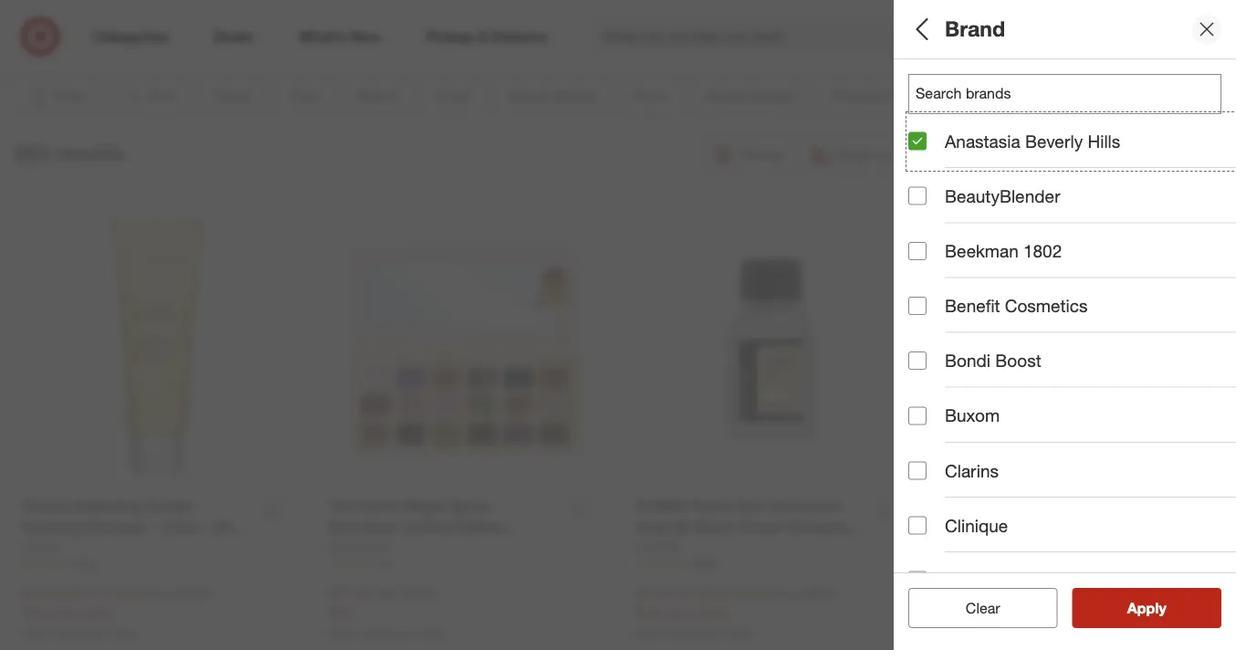 Task type: locate. For each thing, give the bounding box(es) containing it.
0 vertical spatial brand
[[945, 16, 1005, 42]]

sale inside "$3.50 - $8.40 sale ends today when purchased online"
[[943, 606, 968, 622]]

buxom
[[945, 405, 1000, 426]]

hills down deals button
[[1088, 131, 1121, 152]]

purchased down $5.89
[[667, 627, 720, 640]]

when inside "$3.50 - $8.40 sale ends today when purchased online"
[[943, 628, 972, 641]]

$54.00
[[398, 586, 437, 602]]

)
[[143, 586, 147, 602], [777, 586, 781, 602]]

when inside $5.95 ( $5.89 /fluid ounce ) reg $8.50 sale ends today when purchased online
[[636, 627, 664, 640]]

when
[[21, 627, 50, 640], [329, 627, 357, 640], [636, 627, 664, 640], [943, 628, 972, 641]]

search
[[993, 29, 1036, 47]]

1 horizontal spatial )
[[777, 586, 781, 602]]

) inside $5.95 ( $5.89 /fluid ounce ) reg $8.50 sale ends today when purchased online
[[777, 586, 781, 602]]

advertisement region
[[70, 0, 1166, 43]]

$5.89
[[679, 586, 710, 602]]

brand right all
[[945, 16, 1005, 42]]

clear all button
[[909, 588, 1058, 628]]

865 link
[[21, 556, 292, 572]]

1 horizontal spatial hills
[[1088, 131, 1121, 152]]

online
[[108, 627, 137, 640], [415, 627, 445, 640], [723, 627, 752, 640], [1030, 628, 1059, 641]]

0 vertical spatial beverly
[[1025, 131, 1083, 152]]

ends
[[50, 605, 78, 621], [665, 605, 693, 621], [972, 606, 1000, 622]]

7 link
[[1178, 16, 1218, 57]]

brand up beekman 1802 option
[[909, 200, 958, 221]]

1997 link
[[636, 556, 907, 572]]

purchased down $5.71
[[53, 627, 105, 640]]

Bondi Boost checkbox
[[909, 352, 927, 370]]

sale down "$5.95"
[[636, 605, 661, 621]]

reg left $8.50
[[784, 586, 803, 602]]

2 horizontal spatial reg
[[784, 586, 803, 602]]

anastasia inside the brand dialog
[[945, 131, 1021, 152]]

sale inside $5.95 ( $5.89 /fluid ounce ) reg $8.50 sale ends today when purchased online
[[636, 605, 661, 621]]

0 horizontal spatial beverly
[[968, 223, 1010, 239]]

when down "$5.95"
[[636, 627, 664, 640]]

when down clear all
[[943, 628, 972, 641]]

0 horizontal spatial ends
[[50, 605, 78, 621]]

clear inside button
[[957, 599, 991, 617]]

1 vertical spatial brand
[[909, 200, 958, 221]]

2 horizontal spatial ends
[[972, 606, 1000, 622]]

$5.71
[[72, 586, 103, 602]]

clear inside button
[[966, 599, 1000, 617]]

2 reg from the left
[[376, 586, 395, 602]]

all
[[995, 599, 1010, 617]]

today down '/fluid'
[[696, 605, 728, 621]]

results
[[55, 141, 123, 166], [1139, 599, 1186, 617]]

0 vertical spatial hills
[[1088, 131, 1121, 152]]

purchased inside "$3.50 - $8.40 sale ends today when purchased online"
[[975, 628, 1027, 641]]

reg
[[150, 586, 169, 602], [376, 586, 395, 602], [784, 586, 803, 602]]

brand for brand anastasia beverly hills
[[909, 200, 958, 221]]

sale down $27.00 at bottom
[[329, 605, 354, 621]]

2 ) from the left
[[777, 586, 781, 602]]

results inside button
[[1139, 599, 1186, 617]]

1 horizontal spatial reg
[[376, 586, 395, 602]]

anastasia up beekman 1802 option
[[909, 223, 964, 239]]

ends inside "$3.50 - $8.40 sale ends today when purchased online"
[[972, 606, 1000, 622]]

purchased inside $27.00 reg $54.00 sale when purchased online
[[360, 627, 412, 640]]

$24.00 ( $5.71 /ounce ) reg $30.00 sale ends today when purchased online
[[21, 584, 211, 640]]

ends inside $5.95 ( $5.89 /fluid ounce ) reg $8.50 sale ends today when purchased online
[[665, 605, 693, 621]]

price button
[[909, 379, 1236, 443]]

(
[[69, 586, 72, 602], [675, 586, 679, 602]]

Anastasia Beverly Hills checkbox
[[909, 132, 927, 150]]

purchased inside $5.95 ( $5.89 /fluid ounce ) reg $8.50 sale ends today when purchased online
[[667, 627, 720, 640]]

brand anastasia beverly hills
[[909, 200, 1038, 239]]

brand
[[945, 16, 1005, 42], [909, 200, 958, 221]]

2 clear from the left
[[966, 599, 1000, 617]]

1 ( from the left
[[69, 586, 72, 602]]

0 horizontal spatial hills
[[1014, 223, 1038, 239]]

( right $24.00
[[69, 586, 72, 602]]

hills up 1802 on the top right
[[1014, 223, 1038, 239]]

0 horizontal spatial (
[[69, 586, 72, 602]]

clear button
[[909, 588, 1058, 628]]

see results button
[[1072, 588, 1222, 628]]

results right see
[[1139, 599, 1186, 617]]

today down $5.71
[[82, 605, 114, 621]]

shade
[[909, 462, 960, 483]]

) inside $24.00 ( $5.71 /ounce ) reg $30.00 sale ends today when purchased online
[[143, 586, 147, 602]]

online inside $24.00 ( $5.71 /ounce ) reg $30.00 sale ends today when purchased online
[[108, 627, 137, 640]]

reg down 6
[[376, 586, 395, 602]]

None text field
[[909, 74, 1222, 114]]

1 reg from the left
[[150, 586, 169, 602]]

3 reg from the left
[[784, 586, 803, 602]]

online inside $27.00 reg $54.00 sale when purchased online
[[415, 627, 445, 640]]

) down 865 link on the left bottom
[[143, 586, 147, 602]]

1 horizontal spatial ends
[[665, 605, 693, 621]]

filters
[[940, 16, 996, 42]]

price
[[909, 398, 951, 419]]

results right 584 in the left top of the page
[[55, 141, 123, 166]]

anastasia
[[945, 131, 1021, 152], [909, 223, 964, 239]]

when down $27.00 at bottom
[[329, 627, 357, 640]]

( right "$5.95"
[[675, 586, 679, 602]]

sale down $24.00
[[21, 605, 46, 621]]

brand inside brand anastasia beverly hills
[[909, 200, 958, 221]]

2 horizontal spatial today
[[1004, 606, 1036, 622]]

/ounce
[[103, 586, 143, 602]]

brand for brand
[[945, 16, 1005, 42]]

9227
[[1000, 558, 1024, 572]]

1 horizontal spatial results
[[1139, 599, 1186, 617]]

color button
[[909, 251, 1236, 315]]

584 results
[[15, 141, 123, 166]]

sale down "$3.50" on the right bottom of the page
[[943, 606, 968, 622]]

584
[[15, 141, 50, 166]]

when down $24.00
[[21, 627, 50, 640]]

deals button
[[909, 59, 1236, 123]]

cosrx
[[945, 570, 1005, 591]]

1 vertical spatial anastasia
[[909, 223, 964, 239]]

1 vertical spatial results
[[1139, 599, 1186, 617]]

1 vertical spatial beverly
[[968, 223, 1010, 239]]

hills inside brand anastasia beverly hills
[[1014, 223, 1038, 239]]

purchased
[[53, 627, 105, 640], [360, 627, 412, 640], [667, 627, 720, 640], [975, 628, 1027, 641]]

865
[[78, 557, 96, 571]]

purchased down all
[[975, 628, 1027, 641]]

product
[[909, 526, 974, 547]]

beverly inside brand anastasia beverly hills
[[968, 223, 1010, 239]]

0 horizontal spatial results
[[55, 141, 123, 166]]

range
[[965, 462, 1018, 483]]

0 horizontal spatial today
[[82, 605, 114, 621]]

none text field inside the brand dialog
[[909, 74, 1222, 114]]

clear
[[957, 599, 991, 617], [966, 599, 1000, 617]]

purchased down $54.00
[[360, 627, 412, 640]]

today inside $24.00 ( $5.71 /ounce ) reg $30.00 sale ends today when purchased online
[[82, 605, 114, 621]]

beekman
[[945, 240, 1019, 261]]

brand inside dialog
[[945, 16, 1005, 42]]

0 vertical spatial anastasia
[[945, 131, 1021, 152]]

$3.50
[[943, 585, 979, 603]]

0 horizontal spatial )
[[143, 586, 147, 602]]

beverly up beekman
[[968, 223, 1010, 239]]

beverly
[[1025, 131, 1083, 152], [968, 223, 1010, 239]]

all filters dialog
[[894, 0, 1236, 650]]

today inside $5.95 ( $5.89 /fluid ounce ) reg $8.50 sale ends today when purchased online
[[696, 605, 728, 621]]

$5.95 ( $5.89 /fluid ounce ) reg $8.50 sale ends today when purchased online
[[636, 584, 838, 640]]

$8.40
[[993, 585, 1028, 603]]

Clarins checkbox
[[909, 462, 927, 480]]

1 horizontal spatial today
[[696, 605, 728, 621]]

( inside $24.00 ( $5.71 /ounce ) reg $30.00 sale ends today when purchased online
[[69, 586, 72, 602]]

0 vertical spatial results
[[55, 141, 123, 166]]

reg down 865 link on the left bottom
[[150, 586, 169, 602]]

9227 link
[[943, 557, 1215, 573]]

1 horizontal spatial beverly
[[1025, 131, 1083, 152]]

1 clear from the left
[[957, 599, 991, 617]]

1 vertical spatial hills
[[1014, 223, 1038, 239]]

sale inside $24.00 ( $5.71 /ounce ) reg $30.00 sale ends today when purchased online
[[21, 605, 46, 621]]

sale
[[21, 605, 46, 621], [329, 605, 354, 621], [636, 605, 661, 621], [943, 606, 968, 622]]

$5.95
[[636, 584, 672, 602]]

$30.00
[[172, 586, 211, 602]]

Beekman 1802 checkbox
[[909, 242, 927, 260]]

beverly inside the brand dialog
[[1025, 131, 1083, 152]]

1 ) from the left
[[143, 586, 147, 602]]

0 horizontal spatial reg
[[150, 586, 169, 602]]

today
[[82, 605, 114, 621], [696, 605, 728, 621], [1004, 606, 1036, 622]]

reg inside $5.95 ( $5.89 /fluid ounce ) reg $8.50 sale ends today when purchased online
[[784, 586, 803, 602]]

bondi boost
[[945, 350, 1042, 371]]

reg inside $24.00 ( $5.71 /ounce ) reg $30.00 sale ends today when purchased online
[[150, 586, 169, 602]]

hills
[[1088, 131, 1121, 152], [1014, 223, 1038, 239]]

( inside $5.95 ( $5.89 /fluid ounce ) reg $8.50 sale ends today when purchased online
[[675, 586, 679, 602]]

) down 1997 link at the bottom of the page
[[777, 586, 781, 602]]

Buxom checkbox
[[909, 407, 927, 425]]

type button
[[909, 123, 1236, 187]]

bondi
[[945, 350, 991, 371]]

results for see results
[[1139, 599, 1186, 617]]

2 ( from the left
[[675, 586, 679, 602]]

anastasia up beautyblender on the top right
[[945, 131, 1021, 152]]

today down $8.40
[[1004, 606, 1036, 622]]

all
[[909, 16, 934, 42]]

1 horizontal spatial (
[[675, 586, 679, 602]]

beverly down deals button
[[1025, 131, 1083, 152]]



Task type: vqa. For each thing, say whether or not it's contained in the screenshot.
2nd 'Add to cart' from the bottom of the page
no



Task type: describe. For each thing, give the bounding box(es) containing it.
clarins
[[945, 460, 999, 481]]

beautyblender
[[945, 185, 1061, 206]]

online inside $5.95 ( $5.89 /fluid ounce ) reg $8.50 sale ends today when purchased online
[[723, 627, 752, 640]]

form
[[979, 526, 1022, 547]]

type
[[909, 142, 947, 163]]

1802
[[1024, 240, 1062, 261]]

$8.50
[[806, 586, 838, 602]]

( for $5.95
[[675, 586, 679, 602]]

see
[[1108, 599, 1135, 617]]

purchased inside $24.00 ( $5.71 /ounce ) reg $30.00 sale ends today when purchased online
[[53, 627, 105, 640]]

online inside "$3.50 - $8.40 sale ends today when purchased online"
[[1030, 628, 1059, 641]]

ounce
[[742, 586, 777, 602]]

1997
[[693, 557, 717, 571]]

$24.00
[[21, 584, 65, 602]]

deals
[[909, 78, 955, 99]]

/fluid
[[710, 586, 738, 602]]

all filters
[[909, 16, 996, 42]]

apply
[[1128, 599, 1167, 617]]

$27.00 reg $54.00 sale when purchased online
[[329, 584, 445, 640]]

benefit cosmetics
[[945, 295, 1088, 316]]

product form
[[909, 526, 1022, 547]]

when inside $24.00 ( $5.71 /ounce ) reg $30.00 sale ends today when purchased online
[[21, 627, 50, 640]]

shade range button
[[909, 443, 1236, 507]]

shade range
[[909, 462, 1018, 483]]

Benefit Cosmetics checkbox
[[909, 297, 927, 315]]

brand dialog
[[894, 0, 1236, 650]]

hills inside the brand dialog
[[1088, 131, 1121, 152]]

search button
[[993, 16, 1036, 60]]

$27.00
[[329, 584, 372, 602]]

see results
[[1108, 599, 1186, 617]]

7
[[1206, 19, 1211, 30]]

color
[[909, 270, 953, 291]]

BeautyBlender checkbox
[[909, 187, 927, 205]]

6 link
[[329, 556, 599, 572]]

( for $24.00
[[69, 586, 72, 602]]

cosmetics
[[1005, 295, 1088, 316]]

benefit
[[945, 295, 1000, 316]]

rating
[[962, 334, 1016, 355]]

results for 584 results
[[55, 141, 123, 166]]

anastasia inside brand anastasia beverly hills
[[909, 223, 964, 239]]

anastasia beverly hills
[[945, 131, 1121, 152]]

clinique
[[945, 515, 1008, 536]]

-
[[983, 585, 989, 603]]

today inside "$3.50 - $8.40 sale ends today when purchased online"
[[1004, 606, 1036, 622]]

ends inside $24.00 ( $5.71 /ounce ) reg $30.00 sale ends today when purchased online
[[50, 605, 78, 621]]

apply button
[[1072, 588, 1222, 628]]

reg inside $27.00 reg $54.00 sale when purchased online
[[376, 586, 395, 602]]

guest rating
[[909, 334, 1016, 355]]

clear for clear all
[[957, 599, 991, 617]]

6
[[385, 557, 391, 571]]

when inside $27.00 reg $54.00 sale when purchased online
[[329, 627, 357, 640]]

product form button
[[909, 507, 1236, 571]]

clear all
[[957, 599, 1010, 617]]

sale inside $27.00 reg $54.00 sale when purchased online
[[329, 605, 354, 621]]

clear for clear
[[966, 599, 1000, 617]]

guest
[[909, 334, 957, 355]]

$3.50 - $8.40 sale ends today when purchased online
[[943, 585, 1059, 641]]

What can we help you find? suggestions appear below search field
[[593, 16, 1005, 57]]

boost
[[996, 350, 1042, 371]]

beekman 1802
[[945, 240, 1062, 261]]

Clinique checkbox
[[909, 516, 927, 535]]

guest rating button
[[909, 315, 1236, 379]]



